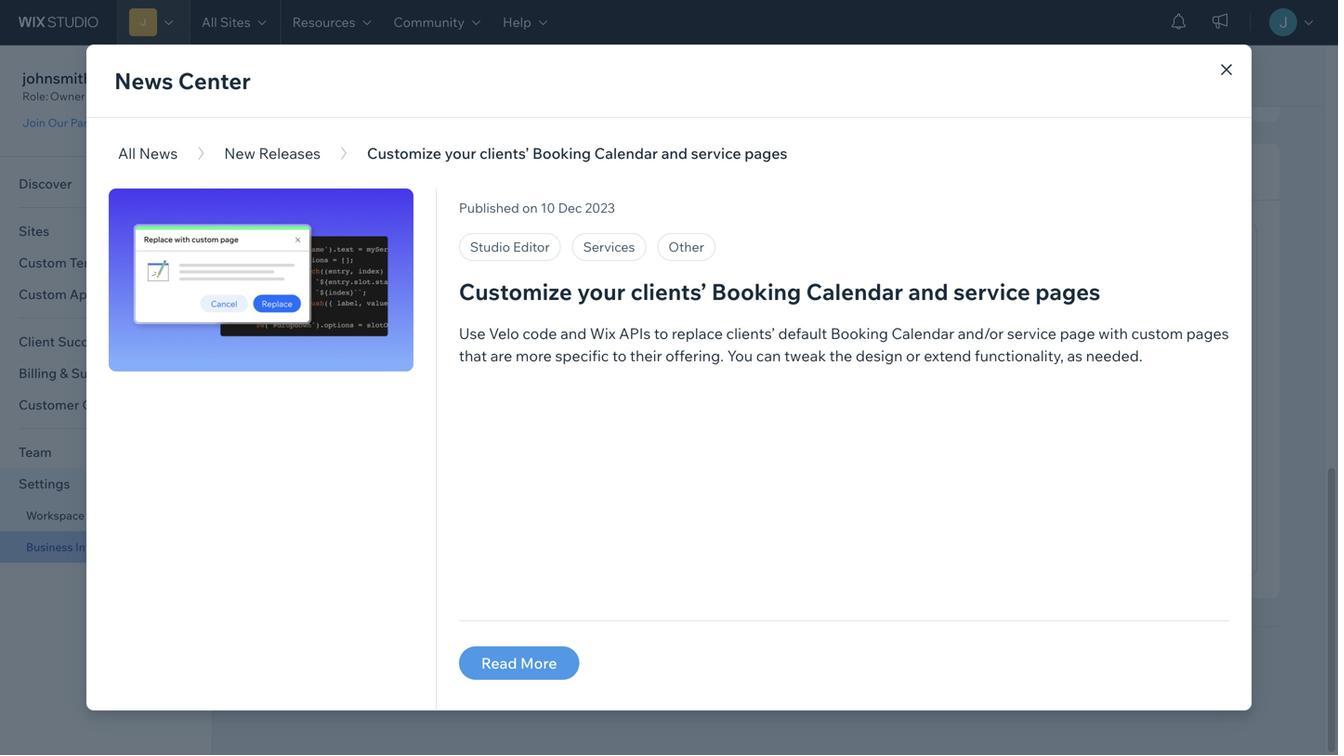 Task type: describe. For each thing, give the bounding box(es) containing it.
community
[[394, 14, 465, 30]]

customize your clients' booking calendar and service pages
[[459, 278, 1100, 306]]

care
[[82, 397, 111, 413]]

use
[[459, 324, 486, 343]]

can
[[756, 347, 781, 365]]

customer care tickets link
[[0, 389, 212, 421]]

business info link
[[0, 531, 212, 563]]

1 horizontal spatial settings
[[87, 509, 131, 523]]

all sites
[[202, 14, 250, 30]]

read more
[[481, 654, 557, 673]]

2:53:33
[[1010, 298, 1053, 314]]

date
[[875, 281, 904, 297]]

discover link
[[0, 168, 212, 200]]

how
[[303, 395, 329, 411]]

j button
[[117, 0, 190, 45]]

0 vertical spatial calendar
[[806, 278, 903, 306]]

with
[[1098, 324, 1128, 343]]

: inside short date : 12/19/23, 2:53 pm
[[940, 332, 943, 348]]

default
[[778, 324, 827, 343]]

date : december 19, 2023 at 2:53:33 pm
[[875, 281, 1076, 314]]

resources
[[292, 14, 355, 30]]

0 horizontal spatial booking
[[712, 278, 801, 306]]

or
[[906, 347, 920, 365]]

custom apps
[[19, 286, 102, 302]]

their
[[630, 347, 662, 365]]

tickets
[[114, 397, 158, 413]]

settings button
[[0, 468, 212, 500]]

and left region
[[357, 161, 388, 182]]

j
[[140, 16, 146, 28]]

short
[[875, 332, 909, 348]]

custom
[[1131, 324, 1183, 343]]

extend
[[924, 347, 971, 365]]

settings inside dropdown button
[[19, 476, 70, 492]]

join our partner program button
[[22, 114, 157, 131]]

2:53
[[935, 349, 960, 365]]

all news
[[118, 144, 178, 163]]

all for all news
[[118, 144, 136, 163]]

customer
[[19, 397, 79, 413]]

design
[[856, 347, 903, 365]]

info
[[75, 540, 96, 554]]

numbers
[[372, 395, 426, 411]]

are
[[490, 347, 512, 365]]

join our partner program
[[22, 116, 157, 130]]

2023 for 19,
[[962, 298, 992, 314]]

the inside 'currency set the currency for your invoices.'
[[303, 246, 323, 262]]

our
[[48, 116, 68, 130]]

program
[[112, 116, 157, 130]]

at
[[995, 298, 1007, 314]]

wix
[[590, 324, 616, 343]]

10
[[541, 200, 555, 216]]

more
[[520, 654, 557, 673]]

code
[[523, 324, 557, 343]]

templates
[[70, 255, 133, 271]]

phone
[[780, 38, 824, 57]]

studio
[[470, 239, 510, 255]]

set inside 'currency set the currency for your invoices.'
[[280, 246, 300, 262]]

pages inside use velo code and wix apis to replace clients' default booking calendar and/or service page with custom pages that are more specific to their offering. you can tweak the design or extend functionality, as needed.
[[1186, 324, 1229, 343]]

team
[[19, 444, 52, 460]]

calendar inside use velo code and wix apis to replace clients' default booking calendar and/or service page with custom pages that are more specific to their offering. you can tweak the design or extend functionality, as needed.
[[892, 324, 954, 343]]

studio editor
[[470, 239, 550, 255]]

read
[[481, 654, 517, 673]]

news center
[[114, 67, 251, 95]]

sites link
[[0, 216, 212, 247]]

pm inside short date : 12/19/23, 2:53 pm
[[963, 349, 983, 365]]

dates,
[[332, 395, 369, 411]]

center
[[178, 67, 251, 95]]

1 horizontal spatial to
[[654, 324, 668, 343]]

and inside use velo code and wix apis to replace clients' default booking calendar and/or service page with custom pages that are more specific to their offering. you can tweak the design or extend functionality, as needed.
[[560, 324, 587, 343]]

your inside 'currency set the currency for your invoices.'
[[403, 246, 430, 262]]

editor
[[513, 239, 550, 255]]

new
[[224, 144, 255, 163]]

help
[[503, 14, 531, 30]]

help button
[[492, 0, 558, 45]]

1 vertical spatial invoices.
[[642, 395, 694, 411]]

pm inside date : december 19, 2023 at 2:53:33 pm
[[1056, 298, 1076, 314]]

tweak
[[784, 347, 826, 365]]

releases
[[259, 144, 321, 163]]

custom for custom templates
[[19, 255, 67, 271]]

all for all sites
[[202, 14, 217, 30]]

role:
[[22, 89, 48, 103]]

12/19/23,
[[875, 349, 932, 365]]

december
[[875, 298, 939, 314]]

sidebar element
[[0, 45, 213, 755]]

workspace
[[26, 509, 85, 523]]

2 vertical spatial your
[[612, 395, 639, 411]]



Task type: locate. For each thing, give the bounding box(es) containing it.
0 vertical spatial on
[[522, 200, 538, 216]]

1 horizontal spatial invoices.
[[642, 395, 694, 411]]

booking
[[712, 278, 801, 306], [831, 324, 888, 343]]

on right appear
[[594, 395, 609, 411]]

invoices. down published
[[433, 246, 485, 262]]

1 vertical spatial pages
[[1186, 324, 1229, 343]]

the inside use velo code and wix apis to replace clients' default booking calendar and/or service page with custom pages that are more specific to their offering. you can tweak the design or extend functionality, as needed.
[[829, 347, 852, 365]]

0 horizontal spatial the
[[303, 246, 323, 262]]

invoices. down their
[[642, 395, 694, 411]]

1 vertical spatial currency
[[280, 225, 340, 243]]

to left their
[[612, 347, 627, 365]]

0 vertical spatial all
[[202, 14, 217, 30]]

your
[[403, 246, 430, 262], [577, 278, 626, 306], [612, 395, 639, 411]]

1 horizontal spatial on
[[594, 395, 609, 411]]

1 custom from the top
[[19, 255, 67, 271]]

0 horizontal spatial pm
[[963, 349, 983, 365]]

replace
[[672, 324, 723, 343]]

1 vertical spatial settings
[[87, 509, 131, 523]]

custom apps link
[[0, 279, 212, 310]]

0 vertical spatial custom
[[19, 255, 67, 271]]

0 vertical spatial pages
[[1035, 278, 1100, 306]]

1 vertical spatial 2023
[[962, 298, 992, 314]]

your down their
[[612, 395, 639, 411]]

currency for and
[[280, 161, 354, 182]]

pm down and/or
[[963, 349, 983, 365]]

1 horizontal spatial all
[[202, 14, 217, 30]]

and right date
[[908, 278, 948, 306]]

2023 for dec
[[585, 200, 615, 216]]

calendar up use velo code and wix apis to replace clients' default booking calendar and/or service page with custom pages that are more specific to their offering. you can tweak the design or extend functionality, as needed.
[[806, 278, 903, 306]]

the right tweak
[[829, 347, 852, 365]]

johnsmith43233
[[22, 69, 136, 87]]

service inside use velo code and wix apis to replace clients' default booking calendar and/or service page with custom pages that are more specific to their offering. you can tweak the design or extend functionality, as needed.
[[1007, 324, 1056, 343]]

2023 left at
[[962, 298, 992, 314]]

currency up currency
[[280, 225, 340, 243]]

all right j button
[[202, 14, 217, 30]]

to right apis at the left of the page
[[654, 324, 668, 343]]

0 vertical spatial your
[[403, 246, 430, 262]]

sites down the discover
[[19, 223, 49, 239]]

offering.
[[665, 347, 724, 365]]

1 vertical spatial service
[[1007, 324, 1056, 343]]

pages right custom at the top of the page
[[1186, 324, 1229, 343]]

0 vertical spatial the
[[303, 246, 323, 262]]

1 vertical spatial all
[[118, 144, 136, 163]]

needed.
[[1086, 347, 1143, 365]]

news inside 'button'
[[139, 144, 178, 163]]

: up 2:53
[[940, 332, 943, 348]]

that
[[459, 347, 487, 365]]

team link
[[0, 437, 212, 468]]

appear
[[548, 395, 591, 411]]

0 horizontal spatial sites
[[19, 223, 49, 239]]

pm
[[1056, 298, 1076, 314], [963, 349, 983, 365]]

1 horizontal spatial sites
[[220, 14, 250, 30]]

partner
[[70, 116, 109, 130]]

on
[[522, 200, 538, 216], [594, 395, 609, 411]]

johnsmith43233 role: owner
[[22, 69, 136, 103]]

currency down currency
[[280, 287, 335, 303]]

3 currency from the top
[[280, 287, 335, 303]]

1 horizontal spatial booking
[[831, 324, 888, 343]]

currency inside 'currency set the currency for your invoices.'
[[280, 225, 340, 243]]

settings
[[19, 476, 70, 492], [87, 509, 131, 523]]

1 vertical spatial your
[[577, 278, 626, 306]]

: up december on the top of page
[[904, 281, 907, 297]]

pm up page
[[1056, 298, 1076, 314]]

service up functionality,
[[1007, 324, 1056, 343]]

0 vertical spatial to
[[654, 324, 668, 343]]

sites inside sidebar element
[[19, 223, 49, 239]]

0 vertical spatial 2023
[[585, 200, 615, 216]]

Enter your phone number field
[[786, 67, 1251, 98]]

0 vertical spatial service
[[953, 278, 1030, 306]]

news down program
[[139, 144, 178, 163]]

0 horizontal spatial :
[[904, 281, 907, 297]]

customize
[[459, 278, 572, 306]]

the
[[303, 246, 323, 262], [829, 347, 852, 365]]

your up wix
[[577, 278, 626, 306]]

invoices. inside 'currency set the currency for your invoices.'
[[433, 246, 485, 262]]

settings up business info link
[[87, 509, 131, 523]]

news up program
[[114, 67, 173, 95]]

pages
[[1035, 278, 1100, 306], [1186, 324, 1229, 343]]

clients' down other
[[631, 278, 707, 306]]

all inside 'button'
[[118, 144, 136, 163]]

1 vertical spatial news
[[139, 144, 178, 163]]

apis
[[619, 324, 651, 343]]

business info
[[26, 540, 96, 554]]

email
[[280, 38, 318, 57]]

dec
[[558, 200, 582, 216]]

1 vertical spatial calendar
[[892, 324, 954, 343]]

set left how
[[280, 395, 300, 411]]

1 horizontal spatial clients'
[[726, 324, 775, 343]]

1 horizontal spatial pm
[[1056, 298, 1076, 314]]

custom
[[19, 255, 67, 271], [19, 286, 67, 302]]

currency for set
[[280, 225, 340, 243]]

2 custom from the top
[[19, 286, 67, 302]]

settings
[[447, 161, 512, 182]]

pages up page
[[1035, 278, 1100, 306]]

19,
[[942, 298, 959, 314]]

2 currency from the top
[[280, 225, 340, 243]]

0 vertical spatial currency
[[280, 161, 354, 182]]

currency
[[326, 246, 380, 262]]

customer care tickets
[[19, 397, 158, 413]]

1 vertical spatial pm
[[963, 349, 983, 365]]

sites up center
[[220, 14, 250, 30]]

0 horizontal spatial on
[[522, 200, 538, 216]]

the left currency
[[303, 246, 323, 262]]

1 vertical spatial clients'
[[726, 324, 775, 343]]

custom templates link
[[0, 247, 212, 279]]

0 vertical spatial clients'
[[631, 278, 707, 306]]

0 vertical spatial settings
[[19, 476, 70, 492]]

and
[[357, 161, 388, 182], [908, 278, 948, 306], [560, 324, 587, 343], [429, 395, 451, 411]]

currency set the currency for your invoices.
[[280, 225, 485, 262]]

0 horizontal spatial clients'
[[631, 278, 707, 306]]

clients'
[[631, 278, 707, 306], [726, 324, 775, 343]]

1 vertical spatial set
[[280, 395, 300, 411]]

: inside date : december 19, 2023 at 2:53:33 pm
[[904, 281, 907, 297]]

0 vertical spatial :
[[904, 281, 907, 297]]

booking up design
[[831, 324, 888, 343]]

services
[[583, 239, 635, 255]]

specific
[[555, 347, 609, 365]]

1 horizontal spatial pages
[[1186, 324, 1229, 343]]

read more button
[[459, 647, 579, 680]]

and up the specific at the left of the page
[[560, 324, 587, 343]]

0 horizontal spatial all
[[118, 144, 136, 163]]

all down program
[[118, 144, 136, 163]]

settings down team
[[19, 476, 70, 492]]

invoices.
[[433, 246, 485, 262], [642, 395, 694, 411]]

workspace settings link
[[0, 500, 212, 531]]

0 vertical spatial news
[[114, 67, 173, 95]]

custom for custom apps
[[19, 286, 67, 302]]

short date : 12/19/23, 2:53 pm
[[875, 332, 983, 365]]

functionality,
[[975, 347, 1064, 365]]

calendar up the or
[[892, 324, 954, 343]]

set left currency
[[280, 246, 300, 262]]

0 vertical spatial invoices.
[[433, 246, 485, 262]]

as
[[1067, 347, 1083, 365]]

None field
[[286, 310, 730, 341], [286, 459, 730, 491], [286, 310, 730, 341], [286, 459, 730, 491]]

1 vertical spatial on
[[594, 395, 609, 411]]

new releases button
[[211, 137, 334, 170]]

1 horizontal spatial :
[[940, 332, 943, 348]]

0 vertical spatial sites
[[220, 14, 250, 30]]

all news button
[[105, 137, 191, 170]]

on left 10
[[522, 200, 538, 216]]

custom left apps
[[19, 286, 67, 302]]

published on 10 dec 2023
[[459, 200, 615, 216]]

service up and/or
[[953, 278, 1030, 306]]

new releases
[[224, 144, 321, 163]]

more
[[516, 347, 552, 365]]

currency
[[280, 161, 354, 182], [280, 225, 340, 243], [280, 287, 335, 303]]

currency and region settings
[[280, 161, 512, 182]]

0 vertical spatial pm
[[1056, 298, 1076, 314]]

news
[[114, 67, 173, 95], [139, 144, 178, 163]]

2 set from the top
[[280, 395, 300, 411]]

currency right new
[[280, 161, 354, 182]]

clients' up you
[[726, 324, 775, 343]]

you
[[727, 347, 753, 365]]

calendar
[[806, 278, 903, 306], [892, 324, 954, 343]]

1 vertical spatial to
[[612, 347, 627, 365]]

workspace settings
[[26, 509, 131, 523]]

1 vertical spatial :
[[940, 332, 943, 348]]

1 vertical spatial booking
[[831, 324, 888, 343]]

clients' inside use velo code and wix apis to replace clients' default booking calendar and/or service page with custom pages that are more specific to their offering. you can tweak the design or extend functionality, as needed.
[[726, 324, 775, 343]]

date
[[912, 332, 940, 348]]

1 vertical spatial sites
[[19, 223, 49, 239]]

custom up custom apps
[[19, 255, 67, 271]]

1 set from the top
[[280, 246, 300, 262]]

page
[[1060, 324, 1095, 343]]

other
[[668, 239, 704, 255]]

measurements
[[454, 395, 545, 411]]

region
[[391, 161, 443, 182]]

1 horizontal spatial 2023
[[962, 298, 992, 314]]

0 vertical spatial set
[[280, 246, 300, 262]]

0 vertical spatial booking
[[712, 278, 801, 306]]

1 vertical spatial custom
[[19, 286, 67, 302]]

business
[[26, 540, 73, 554]]

:
[[904, 281, 907, 297], [940, 332, 943, 348]]

1 currency from the top
[[280, 161, 354, 182]]

2023 inside date : december 19, 2023 at 2:53:33 pm
[[962, 298, 992, 314]]

booking up default
[[712, 278, 801, 306]]

discover
[[19, 176, 72, 192]]

join
[[22, 116, 45, 130]]

1 vertical spatial the
[[829, 347, 852, 365]]

2023 right 'dec'
[[585, 200, 615, 216]]

velo
[[489, 324, 519, 343]]

0 horizontal spatial pages
[[1035, 278, 1100, 306]]

0 horizontal spatial to
[[612, 347, 627, 365]]

set how dates, numbers and measurements appear on your invoices.
[[280, 395, 694, 411]]

and right numbers
[[429, 395, 451, 411]]

0 horizontal spatial invoices.
[[433, 246, 485, 262]]

for
[[383, 246, 400, 262]]

2 vertical spatial currency
[[280, 287, 335, 303]]

booking inside use velo code and wix apis to replace clients' default booking calendar and/or service page with custom pages that are more specific to their offering. you can tweak the design or extend functionality, as needed.
[[831, 324, 888, 343]]

all
[[202, 14, 217, 30], [118, 144, 136, 163]]

your right for
[[403, 246, 430, 262]]

use velo code and wix apis to replace clients' default booking calendar and/or service page with custom pages that are more specific to their offering. you can tweak the design or extend functionality, as needed.
[[459, 324, 1229, 365]]

0 horizontal spatial 2023
[[585, 200, 615, 216]]

1 horizontal spatial the
[[829, 347, 852, 365]]

0 horizontal spatial settings
[[19, 476, 70, 492]]

and/or
[[958, 324, 1004, 343]]



Task type: vqa. For each thing, say whether or not it's contained in the screenshot.
right Premium
no



